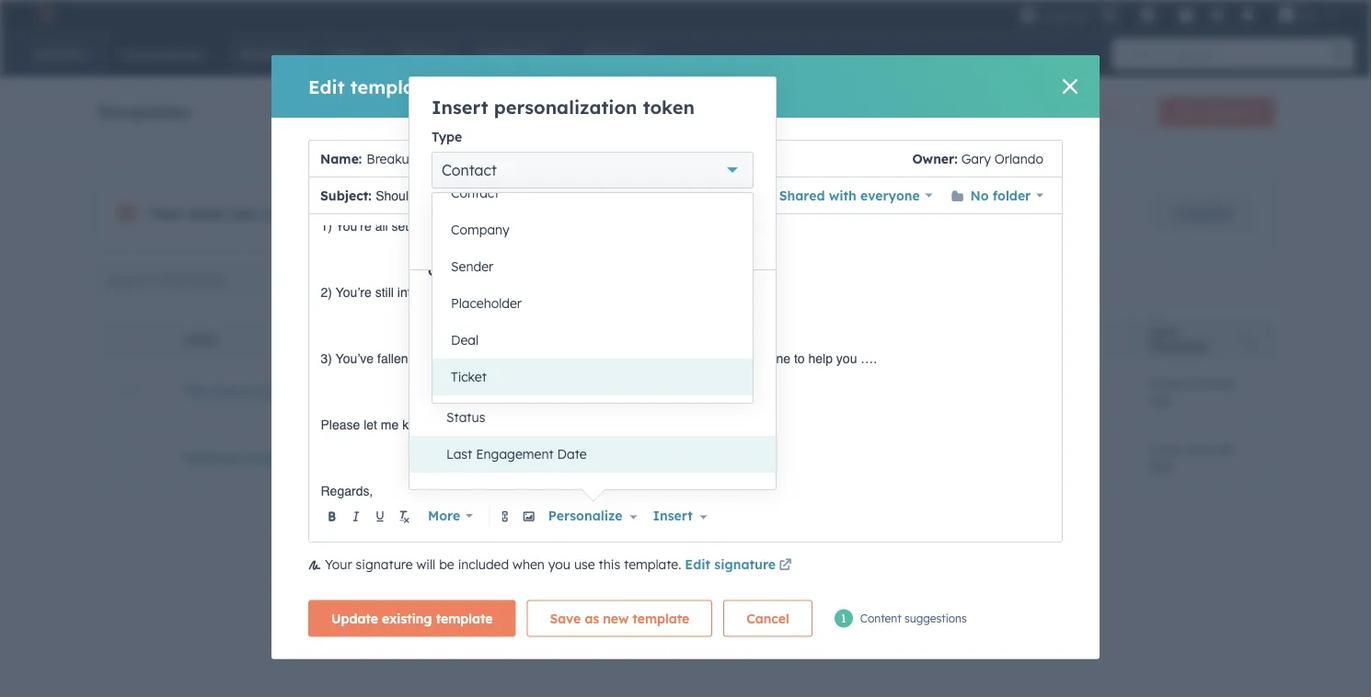 Task type: describe. For each thing, give the bounding box(es) containing it.
yet.
[[712, 284, 733, 299]]

everyone
[[861, 187, 920, 203]]

shared with everyone button
[[760, 183, 933, 209]]

token
[[643, 96, 695, 119]]

type
[[432, 129, 462, 145]]

0 horizontal spatial that
[[321, 384, 348, 400]]

but
[[458, 284, 476, 299]]

hubspot link
[[22, 4, 69, 26]]

1 horizontal spatial with
[[636, 205, 662, 222]]

should inside subject: should i stay or should i go?
[[469, 188, 507, 203]]

to left worry!
[[582, 417, 592, 432]]

owner: for owner: gary orlando
[[913, 151, 958, 167]]

fallen
[[377, 351, 408, 365]]

2 vertical spatial contact
[[428, 263, 479, 279]]

update existing template button
[[308, 601, 516, 638]]

date modified
[[1149, 326, 1209, 354]]

1 vertical spatial 5
[[386, 204, 395, 223]]

email
[[281, 384, 317, 400]]

deal
[[451, 332, 479, 348]]

list box containing contact
[[433, 175, 753, 403]]

templates.
[[399, 204, 477, 223]]

template inside button
[[633, 611, 690, 627]]

of inside templates banner
[[871, 104, 884, 120]]

status
[[446, 410, 485, 426]]

to right back
[[665, 284, 676, 299]]

breakup email - sample template
[[184, 450, 403, 466]]

new folder button
[[967, 98, 1055, 127]]

edit template dialog
[[272, 55, 1100, 660]]

notifications image
[[1240, 8, 1257, 25]]

1 vertical spatial of
[[366, 204, 381, 223]]

____
[[439, 218, 468, 233]]

owner: for owner:
[[325, 272, 367, 289]]

2 of 5 created
[[861, 104, 945, 120]]

with inside popup button
[[829, 187, 857, 203]]

menu containing abc
[[1018, 0, 1350, 29]]

personalize
[[549, 508, 623, 524]]

company
[[451, 222, 510, 238]]

back
[[635, 284, 662, 299]]

i'll
[[699, 351, 711, 365]]

0 horizontal spatial upgrade
[[1040, 8, 1090, 23]]

none field containing contact activity
[[410, 189, 776, 698]]

folder for no folder
[[993, 187, 1031, 203]]

one
[[473, 417, 494, 432]]

5 inside templates banner
[[887, 104, 895, 120]]

last engagement date
[[446, 446, 587, 463]]

insert button
[[641, 504, 720, 528]]

search button
[[1324, 39, 1355, 70]]

had
[[524, 284, 546, 299]]

2 horizontal spatial i
[[510, 188, 514, 203]]

included
[[458, 557, 509, 573]]

membership notes
[[446, 373, 559, 389]]

templates
[[97, 100, 191, 123]]

1 link opens in a new window image from the top
[[779, 556, 792, 578]]

contact activity list box
[[410, 289, 776, 698]]

cancel
[[747, 611, 790, 627]]

personalize button
[[541, 502, 641, 531]]

0 vertical spatial me
[[619, 351, 637, 365]]

the follow-up email that follows through link
[[184, 384, 458, 400]]

Search HubSpot search field
[[1113, 39, 1339, 70]]

that inside edit template dialog
[[546, 351, 567, 365]]

insert for insert personalization token
[[432, 96, 488, 119]]

breakup email - sample template link
[[184, 450, 403, 466]]

3) you've fallen and can't get up and in that case let me know and i'll call someone to help you ….
[[321, 351, 878, 365]]

new template
[[1175, 105, 1248, 119]]

personalization
[[494, 96, 638, 119]]

please let me know which one as i'm starting to worry!
[[321, 417, 631, 432]]

i'm
[[515, 417, 532, 432]]

marketplaces button
[[1129, 0, 1167, 29]]

template
[[344, 450, 403, 466]]

this
[[599, 557, 621, 573]]

regards,
[[321, 483, 373, 498]]

and left can't
[[412, 351, 433, 365]]

status button
[[428, 400, 776, 436]]

first conversion button
[[428, 326, 776, 363]]

0 horizontal spatial i
[[419, 188, 423, 203]]

no folder button
[[951, 183, 1044, 209]]

1 vertical spatial let
[[364, 417, 377, 432]]

membership notes button
[[428, 363, 776, 400]]

analyze
[[1082, 105, 1122, 119]]

save as new template button
[[527, 601, 713, 638]]

help image
[[1178, 8, 1195, 25]]

1 horizontal spatial i
[[496, 218, 500, 233]]

you're for 1)
[[336, 218, 372, 233]]

sender button
[[433, 249, 753, 285]]

created inside date created button
[[1034, 333, 1085, 347]]

subject: should i stay or should i go?
[[320, 187, 539, 203]]

update
[[331, 611, 378, 627]]

abc button
[[1268, 0, 1348, 29]]

3)
[[321, 351, 332, 365]]

marketplaces image
[[1140, 8, 1156, 25]]

contact inside popup button
[[442, 161, 497, 180]]

date created
[[1002, 333, 1085, 347]]

help button
[[1171, 0, 1202, 29]]

name:
[[320, 151, 362, 167]]

notes
[[525, 373, 559, 389]]

gary orlando image
[[1279, 6, 1295, 23]]

save
[[550, 611, 581, 627]]

more
[[428, 508, 460, 524]]

template up 'type'
[[350, 75, 433, 98]]

subject:
[[320, 187, 372, 203]]

date for date modified
[[1149, 326, 1178, 340]]

you've
[[336, 351, 374, 365]]

your team has created 2 out of 5 templates.
[[149, 204, 477, 223]]

will
[[417, 557, 436, 573]]

….
[[861, 351, 878, 365]]

Merge tag popover body search field
[[432, 211, 754, 248]]

starter.
[[731, 205, 775, 222]]

insert for insert
[[653, 508, 693, 524]]

any button
[[375, 262, 425, 299]]

folder for new folder
[[1009, 105, 1039, 119]]

date inside 'button'
[[557, 446, 587, 463]]

link opens in a new window image inside edit signature link
[[779, 560, 792, 573]]

can't
[[437, 351, 464, 365]]

0 horizontal spatial as
[[498, 417, 511, 432]]

all
[[375, 218, 388, 233]]

date modified button
[[1127, 318, 1275, 359]]

1 vertical spatial me
[[381, 417, 399, 432]]

deal button
[[433, 322, 753, 359]]



Task type: locate. For each thing, give the bounding box(es) containing it.
2)
[[321, 284, 332, 299]]

with right set
[[413, 218, 435, 233]]

that up please
[[321, 384, 348, 400]]

edit for edit template
[[308, 75, 345, 98]]

created for 5
[[898, 104, 945, 120]]

1 horizontal spatial as
[[585, 611, 599, 627]]

signature up cancel in the right bottom of the page
[[715, 557, 776, 573]]

gary
[[962, 151, 991, 167]]

1 horizontal spatial that
[[546, 351, 567, 365]]

get left back
[[613, 284, 631, 299]]

1 horizontal spatial know
[[640, 351, 670, 365]]

follows
[[352, 384, 399, 400]]

settings image
[[1209, 8, 1226, 24]]

1 horizontal spatial your
[[325, 557, 352, 573]]

should
[[469, 188, 507, 203], [504, 218, 542, 233]]

1 vertical spatial owner:
[[325, 272, 367, 289]]

as left i'm
[[498, 417, 511, 432]]

let right case on the left
[[602, 351, 615, 365]]

owner: left still
[[325, 272, 367, 289]]

up
[[489, 351, 504, 365]]

0 vertical spatial let
[[602, 351, 615, 365]]

1 vertical spatial you're
[[336, 284, 372, 299]]

bothering
[[573, 218, 627, 233]]

breakup
[[184, 450, 238, 466]]

0 horizontal spatial let
[[364, 417, 377, 432]]

let right please
[[364, 417, 377, 432]]

unlock
[[492, 205, 533, 222]]

you're for 2)
[[336, 284, 372, 299]]

1 vertical spatial folder
[[993, 187, 1031, 203]]

1 horizontal spatial edit
[[685, 557, 711, 573]]

owner: gary orlando
[[913, 151, 1044, 167]]

link opens in a new window image
[[779, 556, 792, 578], [779, 560, 792, 573]]

descending sort. press to sort ascending. image
[[1245, 332, 1252, 345]]

new for new folder
[[983, 105, 1006, 119]]

template down search hubspot search field
[[1202, 105, 1248, 119]]

1 horizontal spatial upgrade
[[1177, 205, 1233, 221]]

1 you're from the top
[[336, 218, 372, 233]]

0 vertical spatial conversion
[[477, 299, 542, 315]]

few
[[1014, 376, 1035, 392], [1161, 376, 1183, 392], [1014, 442, 1035, 458], [1161, 442, 1183, 458]]

the follow-up email that follows through
[[184, 384, 458, 400]]

0 vertical spatial that
[[546, 351, 567, 365]]

2 inside templates banner
[[861, 104, 868, 120]]

your inside edit template dialog
[[325, 557, 352, 573]]

edit right template.
[[685, 557, 711, 573]]

templates banner
[[97, 92, 1275, 127]]

1 vertical spatial created
[[262, 204, 319, 223]]

folder up orlando
[[1009, 105, 1039, 119]]

new inside button
[[983, 105, 1006, 119]]

you're right 1)
[[336, 218, 372, 233]]

which
[[436, 417, 469, 432]]

placeholder button
[[433, 285, 753, 322]]

1 horizontal spatial created
[[898, 104, 945, 120]]

2) you're still interested but haven't had the time to get back to meet yet.
[[321, 284, 733, 299]]

0 horizontal spatial of
[[366, 204, 381, 223]]

conversion for first conversion
[[477, 336, 542, 352]]

1 horizontal spatial me
[[619, 351, 637, 365]]

template.
[[624, 557, 682, 573]]

date created button
[[980, 318, 1127, 359]]

owner:
[[913, 151, 958, 167], [325, 272, 367, 289]]

2 signature from the left
[[715, 557, 776, 573]]

2 first from the top
[[446, 336, 473, 352]]

owner: left gary
[[913, 151, 958, 167]]

1 horizontal spatial get
[[613, 284, 631, 299]]

to
[[599, 284, 610, 299], [665, 284, 676, 299], [794, 351, 805, 365], [582, 417, 592, 432]]

2 you're from the top
[[336, 284, 372, 299]]

first up ticket at left
[[446, 336, 473, 352]]

0 vertical spatial contact
[[442, 161, 497, 180]]

of right out
[[366, 204, 381, 223]]

conversion inside button
[[477, 299, 542, 315]]

contact up but
[[428, 263, 479, 279]]

2 new from the left
[[1175, 105, 1199, 119]]

time
[[571, 284, 595, 299]]

new
[[983, 105, 1006, 119], [1175, 105, 1199, 119]]

still
[[375, 284, 394, 299]]

0 horizontal spatial created
[[262, 204, 319, 223]]

0 horizontal spatial new
[[983, 105, 1006, 119]]

calling icon button
[[1094, 3, 1125, 27]]

with
[[829, 187, 857, 203], [636, 205, 662, 222], [413, 218, 435, 233]]

you left use at the left bottom of the page
[[548, 557, 571, 573]]

insert up template.
[[653, 508, 693, 524]]

1 vertical spatial contact
[[451, 185, 499, 201]]

0 vertical spatial your
[[149, 204, 184, 223]]

2 link opens in a new window image from the top
[[779, 560, 792, 573]]

new up owner: gary orlando
[[983, 105, 1006, 119]]

1 vertical spatial conversion
[[477, 336, 542, 352]]

date for date created
[[1002, 333, 1031, 347]]

the
[[184, 384, 207, 400]]

0 horizontal spatial 5
[[386, 204, 395, 223]]

date
[[1149, 326, 1178, 340], [1002, 333, 1031, 347], [557, 446, 587, 463]]

0 vertical spatial you
[[837, 351, 857, 365]]

owner: inside edit template dialog
[[913, 151, 958, 167]]

conversion down first conversion date
[[477, 336, 542, 352]]

has
[[231, 204, 258, 223]]

meet
[[680, 284, 708, 299]]

template inside button
[[436, 611, 493, 627]]

me
[[619, 351, 637, 365], [381, 417, 399, 432]]

insert up 'type'
[[432, 96, 488, 119]]

template right new at the left
[[633, 611, 690, 627]]

insert inside insert button
[[653, 508, 693, 524]]

no folder
[[971, 187, 1031, 203]]

folder inside 'popup button'
[[993, 187, 1031, 203]]

signature for edit
[[715, 557, 776, 573]]

with left crm
[[636, 205, 662, 222]]

last
[[446, 446, 472, 463]]

through
[[403, 384, 458, 400]]

abc
[[1299, 7, 1320, 22]]

Should I stay or should I go? text field
[[376, 185, 747, 207]]

call
[[715, 351, 734, 365]]

let
[[602, 351, 615, 365], [364, 417, 377, 432]]

or
[[454, 188, 465, 203]]

0 vertical spatial you're
[[336, 218, 372, 233]]

as inside save as new template button
[[585, 611, 599, 627]]

team
[[188, 204, 227, 223]]

1 horizontal spatial of
[[871, 104, 884, 120]]

of up everyone
[[871, 104, 884, 120]]

search image
[[1333, 48, 1346, 61]]

last engagement date button
[[428, 436, 776, 473]]

i left go?
[[510, 188, 514, 203]]

edit template
[[308, 75, 433, 98]]

1 horizontal spatial signature
[[715, 557, 776, 573]]

save as new template
[[550, 611, 690, 627]]

upgrade image
[[1020, 8, 1037, 24]]

first inside button
[[446, 336, 473, 352]]

1 conversion from the top
[[477, 299, 542, 315]]

shared
[[779, 187, 825, 203]]

0 vertical spatial edit
[[308, 75, 345, 98]]

should right or
[[469, 188, 507, 203]]

2 horizontal spatial created
[[1034, 333, 1085, 347]]

case
[[571, 351, 598, 365]]

1 horizontal spatial date
[[1002, 333, 1031, 347]]

list box
[[433, 175, 753, 403]]

new for new template
[[1175, 105, 1199, 119]]

ticket
[[451, 369, 487, 385]]

1 horizontal spatial you
[[837, 351, 857, 365]]

1 signature from the left
[[356, 557, 413, 573]]

1 vertical spatial upgrade
[[1177, 205, 1233, 221]]

and left 'i'll'
[[674, 351, 696, 365]]

date inside button
[[1002, 333, 1031, 347]]

to left help
[[794, 351, 805, 365]]

0 vertical spatial created
[[898, 104, 945, 120]]

edit up name:
[[308, 75, 345, 98]]

know left 'i'll'
[[640, 351, 670, 365]]

your up update
[[325, 557, 352, 573]]

should down go?
[[504, 218, 542, 233]]

membership
[[446, 373, 522, 389]]

folder inside button
[[1009, 105, 1039, 119]]

hubspot image
[[33, 4, 55, 26]]

0 vertical spatial get
[[613, 284, 631, 299]]

2 horizontal spatial date
[[1149, 326, 1178, 340]]

new template button
[[1160, 98, 1275, 127]]

1) you're all set with ____ and i should stop bothering you.
[[321, 218, 655, 233]]

0 horizontal spatial insert
[[432, 96, 488, 119]]

signature for your
[[356, 557, 413, 573]]

first for first conversion
[[446, 336, 473, 352]]

more
[[537, 205, 568, 222]]

of
[[871, 104, 884, 120], [366, 204, 381, 223]]

you're right 2)
[[336, 284, 372, 299]]

orlando
[[995, 151, 1044, 167]]

0 horizontal spatial know
[[402, 417, 433, 432]]

your for your signature will be included when you use this template.
[[325, 557, 352, 573]]

contact up 1) you're all set with ____ and i should stop bothering you.
[[451, 185, 499, 201]]

2 conversion from the top
[[477, 336, 542, 352]]

1 vertical spatial that
[[321, 384, 348, 400]]

upgrade
[[1040, 8, 1090, 23], [1177, 205, 1233, 221]]

1 vertical spatial know
[[402, 417, 433, 432]]

5 down should
[[386, 204, 395, 223]]

that
[[546, 351, 567, 365], [321, 384, 348, 400]]

date inside 'date modified'
[[1149, 326, 1178, 340]]

your for your team has created 2 out of 5 templates.
[[149, 204, 184, 223]]

0 horizontal spatial 2
[[324, 204, 332, 223]]

folder right no
[[993, 187, 1031, 203]]

conversion down haven't
[[477, 299, 542, 315]]

0 horizontal spatial signature
[[356, 557, 413, 573]]

contact button
[[433, 175, 753, 212]]

i right ____ at the top left
[[496, 218, 500, 233]]

1 vertical spatial insert
[[653, 508, 693, 524]]

know down 'through'
[[402, 417, 433, 432]]

new inside popup button
[[1175, 105, 1199, 119]]

you.
[[630, 218, 655, 233]]

Search search field
[[97, 262, 314, 299]]

1 vertical spatial 2
[[324, 204, 332, 223]]

new down search hubspot search field
[[1175, 105, 1199, 119]]

None field
[[410, 189, 776, 698]]

0 horizontal spatial me
[[381, 417, 399, 432]]

get left up
[[468, 351, 486, 365]]

your signature will be included when you use this template.
[[325, 557, 685, 573]]

use
[[574, 557, 595, 573]]

1 horizontal spatial owner:
[[913, 151, 958, 167]]

calling icon image
[[1101, 7, 1118, 24]]

0 vertical spatial as
[[498, 417, 511, 432]]

0 vertical spatial know
[[640, 351, 670, 365]]

edit for edit signature
[[685, 557, 711, 573]]

0 horizontal spatial owner:
[[325, 272, 367, 289]]

1 vertical spatial you
[[548, 557, 571, 573]]

0 horizontal spatial get
[[468, 351, 486, 365]]

first down but
[[446, 299, 473, 315]]

conversion inside button
[[477, 336, 542, 352]]

upgrade link
[[1154, 195, 1256, 232]]

analyze button
[[1066, 98, 1149, 127]]

2 up shared with everyone
[[861, 104, 868, 120]]

you left ….
[[837, 351, 857, 365]]

1 vertical spatial get
[[468, 351, 486, 365]]

contact activity
[[428, 263, 531, 279]]

help
[[809, 351, 833, 365]]

0 vertical spatial 2
[[861, 104, 868, 120]]

follow-
[[211, 384, 259, 400]]

created for has
[[262, 204, 319, 223]]

and left in on the left bottom of the page
[[507, 351, 529, 365]]

conversion for first conversion date
[[477, 299, 542, 315]]

0 horizontal spatial your
[[149, 204, 184, 223]]

1 horizontal spatial new
[[1175, 105, 1199, 119]]

sample
[[291, 450, 340, 466]]

1 horizontal spatial let
[[602, 351, 615, 365]]

0 vertical spatial folder
[[1009, 105, 1039, 119]]

contact up or
[[442, 161, 497, 180]]

your left "team"
[[149, 204, 184, 223]]

1 vertical spatial as
[[585, 611, 599, 627]]

starting
[[536, 417, 578, 432]]

date
[[546, 299, 574, 315]]

and right ____ at the top left
[[471, 218, 493, 233]]

contact
[[442, 161, 497, 180], [451, 185, 499, 201], [428, 263, 479, 279]]

1 horizontal spatial 2
[[861, 104, 868, 120]]

worry!
[[596, 417, 631, 432]]

descending sort. press to sort ascending. element
[[1245, 332, 1252, 348]]

0 vertical spatial owner:
[[913, 151, 958, 167]]

2 horizontal spatial with
[[829, 187, 857, 203]]

first for first conversion date
[[446, 299, 473, 315]]

0 horizontal spatial with
[[413, 218, 435, 233]]

None text field
[[321, 58, 1051, 502], [362, 140, 913, 177], [321, 58, 1051, 502], [362, 140, 913, 177]]

1 horizontal spatial 5
[[887, 104, 895, 120]]

notifications button
[[1233, 0, 1264, 29]]

0 horizontal spatial date
[[557, 446, 587, 463]]

0 horizontal spatial you
[[548, 557, 571, 573]]

1 first from the top
[[446, 299, 473, 315]]

1 new from the left
[[983, 105, 1006, 119]]

in
[[532, 351, 542, 365]]

email
[[242, 450, 278, 466]]

0 vertical spatial first
[[446, 299, 473, 315]]

1 horizontal spatial insert
[[653, 508, 693, 524]]

template down be
[[436, 611, 493, 627]]

created inside templates banner
[[898, 104, 945, 120]]

stop
[[545, 218, 569, 233]]

0 horizontal spatial edit
[[308, 75, 345, 98]]

insert personalization token
[[432, 96, 695, 119]]

0 vertical spatial upgrade
[[1040, 8, 1090, 23]]

with right shared
[[829, 187, 857, 203]]

1 vertical spatial first
[[446, 336, 473, 352]]

signature left the will
[[356, 557, 413, 573]]

menu
[[1018, 0, 1350, 29]]

2 vertical spatial created
[[1034, 333, 1085, 347]]

haven't
[[479, 284, 521, 299]]

unlock more templates with crm suite starter.
[[492, 205, 775, 222]]

close image
[[1063, 79, 1078, 94]]

contact inside button
[[451, 185, 499, 201]]

0 vertical spatial of
[[871, 104, 884, 120]]

i left stay
[[419, 188, 423, 203]]

first conversion
[[446, 336, 542, 352]]

to right time
[[599, 284, 610, 299]]

first inside button
[[446, 299, 473, 315]]

5 up everyone
[[887, 104, 895, 120]]

should
[[376, 188, 416, 203]]

1 vertical spatial your
[[325, 557, 352, 573]]

as left new at the left
[[585, 611, 599, 627]]

crm
[[665, 205, 693, 222]]

0 vertical spatial insert
[[432, 96, 488, 119]]

1)
[[321, 218, 332, 233]]

1 vertical spatial should
[[504, 218, 542, 233]]

update existing template
[[331, 611, 493, 627]]

0 vertical spatial should
[[469, 188, 507, 203]]

template inside popup button
[[1202, 105, 1248, 119]]

0 vertical spatial 5
[[887, 104, 895, 120]]

content
[[861, 612, 902, 626]]

that right in on the left bottom of the page
[[546, 351, 567, 365]]

1 vertical spatial edit
[[685, 557, 711, 573]]

2 left out
[[324, 204, 332, 223]]



Task type: vqa. For each thing, say whether or not it's contained in the screenshot.
"new custom report"
no



